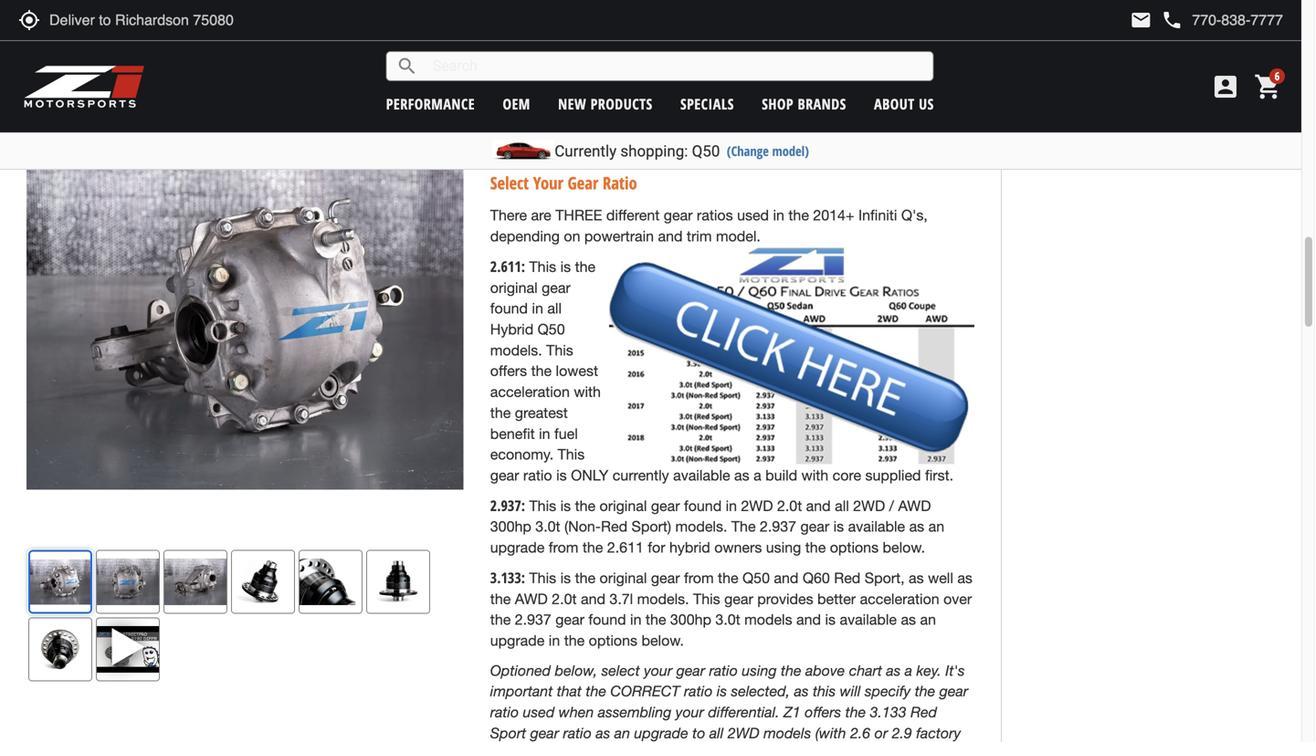 Task type: vqa. For each thing, say whether or not it's contained in the screenshot.
Bolt
no



Task type: locate. For each thing, give the bounding box(es) containing it.
for
[[596, 59, 618, 76]]

0 horizontal spatial q50
[[538, 321, 565, 338]]

z
[[518, 143, 527, 160]]

0 horizontal spatial offers
[[490, 363, 527, 380]]

greatest
[[515, 405, 568, 422]]

0 horizontal spatial 300hp
[[490, 519, 532, 536]]

0 horizontal spatial acceleration
[[490, 384, 570, 401]]

models down provides on the right of page
[[745, 612, 793, 629]]

gear up below,
[[556, 612, 585, 629]]

1 horizontal spatial options
[[830, 540, 879, 556]]

is down core on the right of page
[[834, 519, 844, 536]]

this
[[813, 683, 836, 700]]

1 vertical spatial using
[[742, 662, 777, 680]]

1 vertical spatial on
[[564, 228, 581, 245]]

about us link
[[874, 94, 934, 114]]

limited
[[799, 59, 842, 76], [677, 80, 720, 97]]

this down the hybrid
[[693, 591, 721, 608]]

gear up the 'q60'
[[801, 519, 830, 536]]

gearbox
[[518, 80, 571, 97]]

0 vertical spatial red
[[601, 519, 628, 536]]

time
[[828, 122, 860, 139]]

all right to
[[710, 725, 724, 742]]

2 vertical spatial found
[[589, 612, 626, 629]]

original inside this is the original gear found in all hybrid q50 models. this offers the lowest acceleration with the greatest benefit in fuel economy. this gear ratio is only currently available as a build with core supplied first.
[[490, 279, 538, 296]]

and left 3.7l
[[581, 591, 606, 608]]

racing
[[719, 38, 759, 55]]

us
[[919, 94, 934, 114]]

1 vertical spatial an
[[920, 612, 936, 629]]

2 horizontal spatial red
[[911, 704, 938, 721]]

in down 3.7l
[[630, 612, 642, 629]]

trim
[[687, 228, 712, 245]]

this down new products
[[591, 122, 618, 139]]

300hp inside this is the original gear found in 2wd 2.0t and all 2wd / awd 300hp 3.0t (non-red sport) models. the 2.937 gear is available as an upgrade from the 2.611 for hybrid owners using the options below.
[[490, 519, 532, 536]]

awd
[[898, 498, 931, 515], [515, 591, 548, 608]]

cars
[[563, 143, 591, 160]]

1 vertical spatial acceleration
[[860, 591, 940, 608]]

1 horizontal spatial 2.0t
[[777, 498, 802, 515]]

1 horizontal spatial your
[[676, 704, 704, 721]]

0 horizontal spatial 3.0t
[[536, 519, 561, 536]]

mail
[[1130, 9, 1152, 31]]

original up 3.7l
[[600, 570, 647, 587]]

ester-
[[889, 38, 928, 55]]

original down 2.611:
[[490, 279, 538, 296]]

0 vertical spatial models
[[745, 612, 793, 629]]

available inside this is the original gear found in 2wd 2.0t and all 2wd / awd 300hp 3.0t (non-red sport) models. the 2.937 gear is available as an upgrade from the 2.611 for hybrid owners using the options below.
[[848, 519, 906, 536]]

differential,
[[751, 80, 822, 97]]

2 vertical spatial an
[[615, 725, 630, 742]]

a left build on the bottom of page
[[754, 467, 762, 484]]

1 horizontal spatial slip
[[847, 59, 869, 76]]

1 vertical spatial models.
[[676, 519, 728, 536]]

found inside this is the original gear found in all hybrid q50 models. this offers the lowest acceleration with the greatest benefit in fuel economy. this gear ratio is only currently available as a build with core supplied first.
[[490, 300, 528, 317]]

a inside optioned below, select your gear ratio using the above chart as a key. it's important that the correct ratio is selected, as this will specify the gear ratio used when assembling your differential. z1 offers the 3.133 red sport gear ratio as an upgrade to all 2wd models (with 2.6 or 2.9 fact
[[905, 662, 913, 680]]

as down sport,
[[901, 612, 916, 629]]

1 horizontal spatial offers
[[805, 704, 842, 721]]

new products link
[[558, 94, 653, 114]]

for inside "100% synthetic racing lubricant based on ester- technology for all hypoid differentials with limited slip system, gearbox with integrated limited slip differential, mechanical transmission, synchronized or not synchronized gearboxes, transfer gearboxes this is the fluid we run in our global time attack and spec z race cars and recommend for heavy use."
[[706, 143, 724, 160]]

0 horizontal spatial below.
[[642, 633, 684, 650]]

gear up sport)
[[651, 498, 680, 515]]

acceleration
[[490, 384, 570, 401], [860, 591, 940, 608]]

found up the hybrid
[[684, 498, 722, 515]]

0 horizontal spatial a
[[754, 467, 762, 484]]

available inside this is the original gear found in all hybrid q50 models. this offers the lowest acceleration with the greatest benefit in fuel economy. this gear ratio is only currently available as a build with core supplied first.
[[673, 467, 731, 484]]

2 vertical spatial upgrade
[[634, 725, 689, 742]]

gear left provides on the right of page
[[725, 591, 754, 608]]

0 vertical spatial available
[[673, 467, 731, 484]]

0 horizontal spatial your
[[644, 662, 673, 680]]

0 vertical spatial 3.0t
[[536, 519, 561, 536]]

0 vertical spatial awd
[[898, 498, 931, 515]]

options
[[830, 540, 879, 556], [589, 633, 638, 650]]

1 horizontal spatial q50
[[692, 142, 720, 160]]

1 vertical spatial your
[[676, 704, 704, 721]]

your up to
[[676, 704, 704, 721]]

2 horizontal spatial found
[[684, 498, 722, 515]]

available inside the this is the original gear from the q50 and q60 red sport, as well as the awd 2.0t and 3.7l models. this gear provides better acceleration over the 2.937 gear found in the 300hp 3.0t models and is available as an upgrade in the options below.
[[840, 612, 897, 629]]

0 vertical spatial 300hp
[[490, 519, 532, 536]]

supplied
[[866, 467, 921, 484]]

hybrid
[[670, 540, 711, 556]]

using
[[766, 540, 802, 556], [742, 662, 777, 680]]

awd inside the this is the original gear from the q50 and q60 red sport, as well as the awd 2.0t and 3.7l models. this gear provides better acceleration over the 2.937 gear found in the 300hp 3.0t models and is available as an upgrade in the options below.
[[515, 591, 548, 608]]

synchronized down differential,
[[742, 101, 829, 118]]

models.
[[490, 342, 542, 359], [676, 519, 728, 536], [637, 591, 689, 608]]

2wd up the
[[741, 498, 773, 515]]

upgrade
[[490, 540, 545, 556], [490, 633, 545, 650], [634, 725, 689, 742]]

0 vertical spatial q50
[[692, 142, 720, 160]]

available down better
[[840, 612, 897, 629]]

as down supplied
[[910, 519, 925, 536]]

1 horizontal spatial for
[[706, 143, 724, 160]]

first.
[[925, 467, 954, 484]]

that
[[557, 683, 582, 700]]

gear down depending
[[542, 279, 571, 296]]

0 vertical spatial using
[[766, 540, 802, 556]]

and inside this is the original gear found in 2wd 2.0t and all 2wd / awd 300hp 3.0t (non-red sport) models. the 2.937 gear is available as an upgrade from the 2.611 for hybrid owners using the options below.
[[806, 498, 831, 515]]

important
[[490, 683, 553, 700]]

0 vertical spatial 2.0t
[[777, 498, 802, 515]]

specials link
[[681, 94, 734, 114]]

in up the 'hybrid'
[[532, 300, 543, 317]]

it's
[[946, 662, 965, 680]]

gear up trim on the top right
[[664, 207, 693, 224]]

300hp down 2.937:
[[490, 519, 532, 536]]

3.0t
[[536, 519, 561, 536], [716, 612, 741, 629]]

0 vertical spatial for
[[706, 143, 724, 160]]

1 vertical spatial 2.937
[[515, 612, 552, 629]]

0 vertical spatial used
[[737, 207, 769, 224]]

and down provides on the right of page
[[797, 612, 821, 629]]

is down better
[[825, 612, 836, 629]]

gear
[[568, 171, 599, 195]]

this right 3.133: at the bottom
[[529, 570, 557, 587]]

an inside this is the original gear found in 2wd 2.0t and all 2wd / awd 300hp 3.0t (non-red sport) models. the 2.937 gear is available as an upgrade from the 2.611 for hybrid owners using the options below.
[[929, 519, 945, 536]]

this inside this is the original gear found in 2wd 2.0t and all 2wd / awd 300hp 3.0t (non-red sport) models. the 2.937 gear is available as an upgrade from the 2.611 for hybrid owners using the options below.
[[529, 498, 557, 515]]

3.0t inside this is the original gear found in 2wd 2.0t and all 2wd / awd 300hp 3.0t (non-red sport) models. the 2.937 gear is available as an upgrade from the 2.611 for hybrid owners using the options below.
[[536, 519, 561, 536]]

on inside "100% synthetic racing lubricant based on ester- technology for all hypoid differentials with limited slip system, gearbox with integrated limited slip differential, mechanical transmission, synchronized or not synchronized gearboxes, transfer gearboxes this is the fluid we run in our global time attack and spec z race cars and recommend for heavy use."
[[868, 38, 885, 55]]

using right owners
[[766, 540, 802, 556]]

as left well
[[909, 570, 924, 587]]

0 horizontal spatial synchronized
[[609, 101, 695, 118]]

1 vertical spatial q50
[[538, 321, 565, 338]]

key.
[[917, 662, 942, 680]]

found for 2.937:
[[684, 498, 722, 515]]

1 vertical spatial slip
[[724, 80, 747, 97]]

slip up the mechanical
[[847, 59, 869, 76]]

1 vertical spatial from
[[684, 570, 714, 587]]

is inside optioned below, select your gear ratio using the above chart as a key. it's important that the correct ratio is selected, as this will specify the gear ratio used when assembling your differential. z1 offers the 3.133 red sport gear ratio as an upgrade to all 2wd models (with 2.6 or 2.9 fact
[[717, 683, 727, 700]]

your
[[644, 662, 673, 680], [676, 704, 704, 721]]

all down 100%
[[622, 59, 636, 76]]

1 horizontal spatial used
[[737, 207, 769, 224]]

is down three
[[561, 259, 571, 275]]

1 horizontal spatial from
[[684, 570, 714, 587]]

2 vertical spatial models.
[[637, 591, 689, 608]]

with down "lowest" on the left of page
[[574, 384, 601, 401]]

q50 right the 'hybrid'
[[538, 321, 565, 338]]

0 horizontal spatial red
[[601, 519, 628, 536]]

below. inside the this is the original gear from the q50 and q60 red sport, as well as the awd 2.0t and 3.7l models. this gear provides better acceleration over the 2.937 gear found in the 300hp 3.0t models and is available as an upgrade in the options below.
[[642, 633, 684, 650]]

q50 down owners
[[743, 570, 770, 587]]

1 horizontal spatial red
[[834, 570, 861, 587]]

1 horizontal spatial a
[[905, 662, 913, 680]]

1 vertical spatial below.
[[642, 633, 684, 650]]

motul 75w-140 link
[[518, 37, 605, 56]]

from down (non-
[[549, 540, 579, 556]]

ratio down economy.
[[523, 467, 552, 484]]

products
[[591, 94, 653, 114]]

1 vertical spatial for
[[648, 540, 666, 556]]

and
[[910, 122, 935, 139], [595, 143, 620, 160], [658, 228, 683, 245], [806, 498, 831, 515], [774, 570, 799, 587], [581, 591, 606, 608], [797, 612, 821, 629]]

2 vertical spatial red
[[911, 704, 938, 721]]

2.0t down build on the bottom of page
[[777, 498, 802, 515]]

1 vertical spatial 300hp
[[670, 612, 712, 629]]

1 vertical spatial offers
[[805, 704, 842, 721]]

original inside this is the original gear found in 2wd 2.0t and all 2wd / awd 300hp 3.0t (non-red sport) models. the 2.937 gear is available as an upgrade from the 2.611 for hybrid owners using the options below.
[[600, 498, 647, 515]]

1 vertical spatial awd
[[515, 591, 548, 608]]

0 horizontal spatial 2.937
[[515, 612, 552, 629]]

0 horizontal spatial used
[[523, 704, 555, 721]]

better
[[818, 591, 856, 608]]

all
[[622, 59, 636, 76], [548, 300, 562, 317], [835, 498, 849, 515], [710, 725, 724, 742]]

and inside there are three different gear ratios used in the 2014+ infiniti q's, depending on powertrain and trim model.
[[658, 228, 683, 245]]

models. down the 'hybrid'
[[490, 342, 542, 359]]

2wd
[[741, 498, 773, 515], [854, 498, 885, 515], [728, 725, 760, 742]]

1 vertical spatial 2.0t
[[552, 591, 577, 608]]

used up the model.
[[737, 207, 769, 224]]

3.0t down owners
[[716, 612, 741, 629]]

in right run
[[741, 122, 752, 139]]

Search search field
[[418, 52, 933, 80]]

found inside this is the original gear found in 2wd 2.0t and all 2wd / awd 300hp 3.0t (non-red sport) models. the 2.937 gear is available as an upgrade from the 2.611 for hybrid owners using the options below.
[[684, 498, 722, 515]]

shop brands
[[762, 94, 847, 114]]

and up provides on the right of page
[[774, 570, 799, 587]]

as up z1
[[794, 683, 809, 700]]

0 vertical spatial found
[[490, 300, 528, 317]]

2 synchronized from the left
[[742, 101, 829, 118]]

used inside optioned below, select your gear ratio using the above chart as a key. it's important that the correct ratio is selected, as this will specify the gear ratio used when assembling your differential. z1 offers the 3.133 red sport gear ratio as an upgrade to all 2wd models (with 2.6 or 2.9 fact
[[523, 704, 555, 721]]

models. up the hybrid
[[676, 519, 728, 536]]

2.937 down 3.133: at the bottom
[[515, 612, 552, 629]]

q50
[[692, 142, 720, 160], [538, 321, 565, 338], [743, 570, 770, 587]]

powertrain
[[585, 228, 654, 245]]

1 horizontal spatial limited
[[799, 59, 842, 76]]

above
[[806, 662, 845, 680]]

in left 2014+
[[773, 207, 785, 224]]

synchronized
[[609, 101, 695, 118], [742, 101, 829, 118]]

0 horizontal spatial from
[[549, 540, 579, 556]]

0 vertical spatial 2.937
[[760, 519, 797, 536]]

available
[[673, 467, 731, 484], [848, 519, 906, 536], [840, 612, 897, 629]]

motul 75w-140 :
[[518, 37, 609, 56]]

available up this is the original gear found in 2wd 2.0t and all 2wd / awd 300hp 3.0t (non-red sport) models. the 2.937 gear is available as an upgrade from the 2.611 for hybrid owners using the options below.
[[673, 467, 731, 484]]

as left build on the bottom of page
[[735, 467, 750, 484]]

models. inside the this is the original gear from the q50 and q60 red sport, as well as the awd 2.0t and 3.7l models. this gear provides better acceleration over the 2.937 gear found in the 300hp 3.0t models and is available as an upgrade in the options below.
[[637, 591, 689, 608]]

1 vertical spatial options
[[589, 633, 638, 650]]

0 vertical spatial an
[[929, 519, 945, 536]]

as
[[735, 467, 750, 484], [910, 519, 925, 536], [909, 570, 924, 587], [958, 570, 973, 587], [901, 612, 916, 629], [886, 662, 901, 680], [794, 683, 809, 700], [596, 725, 611, 742]]

original inside the this is the original gear from the q50 and q60 red sport, as well as the awd 2.0t and 3.7l models. this gear provides better acceleration over the 2.937 gear found in the 300hp 3.0t models and is available as an upgrade in the options below.
[[600, 570, 647, 587]]

benefit
[[490, 426, 535, 442]]

this up "lowest" on the left of page
[[546, 342, 574, 359]]

using inside this is the original gear found in 2wd 2.0t and all 2wd / awd 300hp 3.0t (non-red sport) models. the 2.937 gear is available as an upgrade from the 2.611 for hybrid owners using the options below.
[[766, 540, 802, 556]]

upgrade inside optioned below, select your gear ratio using the above chart as a key. it's important that the correct ratio is selected, as this will specify the gear ratio used when assembling your differential. z1 offers the 3.133 red sport gear ratio as an upgrade to all 2wd models (with 2.6 or 2.9 fact
[[634, 725, 689, 742]]

on up system,
[[868, 38, 885, 55]]

limited down differentials on the right of page
[[677, 80, 720, 97]]

offers down the 'hybrid'
[[490, 363, 527, 380]]

0 vertical spatial below.
[[883, 540, 926, 556]]

1 vertical spatial red
[[834, 570, 861, 587]]

a left key.
[[905, 662, 913, 680]]

1 vertical spatial available
[[848, 519, 906, 536]]

limited down the based
[[799, 59, 842, 76]]

0 horizontal spatial found
[[490, 300, 528, 317]]

offers down the this
[[805, 704, 842, 721]]

in up below,
[[549, 633, 560, 650]]

ratio
[[603, 171, 637, 195]]

used
[[737, 207, 769, 224], [523, 704, 555, 721]]

2wd down differential.
[[728, 725, 760, 742]]

below. inside this is the original gear found in 2wd 2.0t and all 2wd / awd 300hp 3.0t (non-red sport) models. the 2.937 gear is available as an upgrade from the 2.611 for hybrid owners using the options below.
[[883, 540, 926, 556]]

0 vertical spatial from
[[549, 540, 579, 556]]

0 vertical spatial options
[[830, 540, 879, 556]]

as inside this is the original gear found in 2wd 2.0t and all 2wd / awd 300hp 3.0t (non-red sport) models. the 2.937 gear is available as an upgrade from the 2.611 for hybrid owners using the options below.
[[910, 519, 925, 536]]

in up the
[[726, 498, 737, 515]]

0 vertical spatial limited
[[799, 59, 842, 76]]

upgrade up optioned
[[490, 633, 545, 650]]

or right 2.6
[[875, 725, 888, 742]]

1 horizontal spatial 3.0t
[[716, 612, 741, 629]]

this right 2.937:
[[529, 498, 557, 515]]

3.133
[[870, 704, 907, 721]]

found
[[490, 300, 528, 317], [684, 498, 722, 515], [589, 612, 626, 629]]

0 horizontal spatial for
[[648, 540, 666, 556]]

phone link
[[1162, 9, 1284, 31]]

3.133:
[[490, 568, 525, 588]]

0 vertical spatial acceleration
[[490, 384, 570, 401]]

1 horizontal spatial or
[[875, 725, 888, 742]]

0 horizontal spatial awd
[[515, 591, 548, 608]]

0 vertical spatial offers
[[490, 363, 527, 380]]

chart
[[849, 662, 882, 680]]

currently shopping: q50 (change model)
[[555, 142, 809, 160]]

75w-
[[556, 37, 584, 56]]

1 horizontal spatial on
[[868, 38, 885, 55]]

acceleration inside this is the original gear found in all hybrid q50 models. this offers the lowest acceleration with the greatest benefit in fuel economy. this gear ratio is only currently available as a build with core supplied first.
[[490, 384, 570, 401]]

0 vertical spatial a
[[754, 467, 762, 484]]

performance
[[386, 94, 475, 114]]

0 horizontal spatial limited
[[677, 80, 720, 97]]

this is the original gear from the q50 and q60 red sport, as well as the awd 2.0t and 3.7l models. this gear provides better acceleration over the 2.937 gear found in the 300hp 3.0t models and is available as an upgrade in the options below.
[[490, 570, 973, 650]]

2 horizontal spatial q50
[[743, 570, 770, 587]]

upgrade inside the this is the original gear from the q50 and q60 red sport, as well as the awd 2.0t and 3.7l models. this gear provides better acceleration over the 2.937 gear found in the 300hp 3.0t models and is available as an upgrade in the options below.
[[490, 633, 545, 650]]

differential.
[[708, 704, 780, 721]]

0 vertical spatial models.
[[490, 342, 542, 359]]

this is the original gear found in 2wd 2.0t and all 2wd / awd 300hp 3.0t (non-red sport) models. the 2.937 gear is available as an upgrade from the 2.611 for hybrid owners using the options below.
[[490, 498, 945, 556]]

shopping_cart link
[[1250, 72, 1284, 101]]

is up differential.
[[717, 683, 727, 700]]

gear up correct
[[677, 662, 705, 680]]

only
[[571, 467, 609, 484]]

q50 down "we"
[[692, 142, 720, 160]]

slip up not
[[724, 80, 747, 97]]

0 vertical spatial original
[[490, 279, 538, 296]]

1 vertical spatial original
[[600, 498, 647, 515]]

the
[[636, 122, 657, 139], [789, 207, 809, 224], [575, 259, 596, 275], [531, 363, 552, 380], [490, 405, 511, 422], [575, 498, 596, 515], [583, 540, 603, 556], [806, 540, 826, 556], [575, 570, 596, 587], [718, 570, 739, 587], [490, 591, 511, 608], [490, 612, 511, 629], [646, 612, 666, 629], [564, 633, 585, 650], [781, 662, 802, 680], [586, 683, 607, 700], [915, 683, 936, 700], [846, 704, 866, 721]]

models. right 3.7l
[[637, 591, 689, 608]]

q50 inside this is the original gear found in all hybrid q50 models. this offers the lowest acceleration with the greatest benefit in fuel economy. this gear ratio is only currently available as a build with core supplied first.
[[538, 321, 565, 338]]

0 vertical spatial on
[[868, 38, 885, 55]]

1 vertical spatial a
[[905, 662, 913, 680]]

or up "we"
[[699, 101, 713, 118]]

below. up sport,
[[883, 540, 926, 556]]

:
[[605, 38, 609, 55]]

a
[[754, 467, 762, 484], [905, 662, 913, 680]]

provides
[[758, 591, 814, 608]]

models. inside this is the original gear found in all hybrid q50 models. this offers the lowest acceleration with the greatest benefit in fuel economy. this gear ratio is only currently available as a build with core supplied first.
[[490, 342, 542, 359]]

acceleration inside the this is the original gear from the q50 and q60 red sport, as well as the awd 2.0t and 3.7l models. this gear provides better acceleration over the 2.937 gear found in the 300hp 3.0t models and is available as an upgrade in the options below.
[[860, 591, 940, 608]]

found up the 'hybrid'
[[490, 300, 528, 317]]

2.937 right the
[[760, 519, 797, 536]]

0 vertical spatial or
[[699, 101, 713, 118]]

for
[[706, 143, 724, 160], [648, 540, 666, 556]]

red up 2.9
[[911, 704, 938, 721]]

1 vertical spatial 3.0t
[[716, 612, 741, 629]]

specify
[[865, 683, 911, 700]]

found inside the this is the original gear from the q50 and q60 red sport, as well as the awd 2.0t and 3.7l models. this gear provides better acceleration over the 2.937 gear found in the 300hp 3.0t models and is available as an upgrade in the options below.
[[589, 612, 626, 629]]

1 vertical spatial upgrade
[[490, 633, 545, 650]]

2wd left the "/"
[[854, 498, 885, 515]]

2 vertical spatial q50
[[743, 570, 770, 587]]

0 horizontal spatial 2.0t
[[552, 591, 577, 608]]

1 horizontal spatial found
[[589, 612, 626, 629]]

1 horizontal spatial awd
[[898, 498, 931, 515]]

0 horizontal spatial slip
[[724, 80, 747, 97]]

as inside this is the original gear found in all hybrid q50 models. this offers the lowest acceleration with the greatest benefit in fuel economy. this gear ratio is only currently available as a build with core supplied first.
[[735, 467, 750, 484]]

1 horizontal spatial 2.937
[[760, 519, 797, 536]]

this
[[591, 122, 618, 139], [529, 259, 557, 275], [546, 342, 574, 359], [558, 446, 585, 463], [529, 498, 557, 515], [529, 570, 557, 587], [693, 591, 721, 608]]

0 horizontal spatial on
[[564, 228, 581, 245]]

(change model) link
[[727, 142, 809, 160]]

original up sport)
[[600, 498, 647, 515]]

your
[[533, 171, 564, 195]]

synchronized down integrated on the top of page
[[609, 101, 695, 118]]

ratio up 'selected,'
[[709, 662, 738, 680]]

models down z1
[[764, 725, 812, 742]]

well
[[928, 570, 954, 587]]

red inside optioned below, select your gear ratio using the above chart as a key. it's important that the correct ratio is selected, as this will specify the gear ratio used when assembling your differential. z1 offers the 3.133 red sport gear ratio as an upgrade to all 2wd models (with 2.6 or 2.9 fact
[[911, 704, 938, 721]]

ratio
[[523, 467, 552, 484], [709, 662, 738, 680], [684, 683, 713, 700], [490, 704, 519, 721], [563, 725, 592, 742]]

1 vertical spatial or
[[875, 725, 888, 742]]

0 horizontal spatial options
[[589, 633, 638, 650]]

red inside this is the original gear found in 2wd 2.0t and all 2wd / awd 300hp 3.0t (non-red sport) models. the 2.937 gear is available as an upgrade from the 2.611 for hybrid owners using the options below.
[[601, 519, 628, 536]]

2 vertical spatial original
[[600, 570, 647, 587]]

fluid
[[661, 122, 689, 139]]

offers inside this is the original gear found in all hybrid q50 models. this offers the lowest acceleration with the greatest benefit in fuel economy. this gear ratio is only currently available as a build with core supplied first.
[[490, 363, 527, 380]]

found down 3.7l
[[589, 612, 626, 629]]

from down the hybrid
[[684, 570, 714, 587]]

ratio down when at the bottom left of page
[[563, 725, 592, 742]]

an down first.
[[929, 519, 945, 536]]

and up the 'q60'
[[806, 498, 831, 515]]

acceleration down sport,
[[860, 591, 940, 608]]

red up better
[[834, 570, 861, 587]]

your up correct
[[644, 662, 673, 680]]

this down fuel
[[558, 446, 585, 463]]



Task type: describe. For each thing, give the bounding box(es) containing it.
ratio up to
[[684, 683, 713, 700]]

or inside "100% synthetic racing lubricant based on ester- technology for all hypoid differentials with limited slip system, gearbox with integrated limited slip differential, mechanical transmission, synchronized or not synchronized gearboxes, transfer gearboxes this is the fluid we run in our global time attack and spec z race cars and recommend for heavy use."
[[699, 101, 713, 118]]

gear inside there are three different gear ratios used in the 2014+ infiniti q's, depending on powertrain and trim model.
[[664, 207, 693, 224]]

2.9
[[892, 725, 913, 742]]

the
[[732, 519, 756, 536]]

select your gear ratio
[[490, 171, 637, 195]]

oem
[[503, 94, 531, 114]]

and right the cars
[[595, 143, 620, 160]]

build
[[766, 467, 798, 484]]

as up specify
[[886, 662, 901, 680]]

ratio inside this is the original gear found in all hybrid q50 models. this offers the lowest acceleration with the greatest benefit in fuel economy. this gear ratio is only currently available as a build with core supplied first.
[[523, 467, 552, 484]]

sport)
[[632, 519, 672, 536]]

spec
[[939, 122, 973, 139]]

when
[[559, 704, 594, 721]]

depending
[[490, 228, 560, 245]]

not
[[717, 101, 738, 118]]

in inside this is the original gear found in 2wd 2.0t and all 2wd / awd 300hp 3.0t (non-red sport) models. the 2.937 gear is available as an upgrade from the 2.611 for hybrid owners using the options below.
[[726, 498, 737, 515]]

gear down economy.
[[490, 467, 519, 484]]

economy.
[[490, 446, 554, 463]]

found for 2.611:
[[490, 300, 528, 317]]

2014+
[[813, 207, 855, 224]]

motul
[[518, 37, 552, 56]]

gear down the hybrid
[[651, 570, 680, 587]]

all inside this is the original gear found in 2wd 2.0t and all 2wd / awd 300hp 3.0t (non-red sport) models. the 2.937 gear is available as an upgrade from the 2.611 for hybrid owners using the options below.
[[835, 498, 849, 515]]

all inside optioned below, select your gear ratio using the above chart as a key. it's important that the correct ratio is selected, as this will specify the gear ratio used when assembling your differential. z1 offers the 3.133 red sport gear ratio as an upgrade to all 2wd models (with 2.6 or 2.9 fact
[[710, 725, 724, 742]]

about us
[[874, 94, 934, 114]]

as up over
[[958, 570, 973, 587]]

red inside the this is the original gear from the q50 and q60 red sport, as well as the awd 2.0t and 3.7l models. this gear provides better acceleration over the 2.937 gear found in the 300hp 3.0t models and is available as an upgrade in the options below.
[[834, 570, 861, 587]]

/
[[890, 498, 894, 515]]

2.937 inside this is the original gear found in 2wd 2.0t and all 2wd / awd 300hp 3.0t (non-red sport) models. the 2.937 gear is available as an upgrade from the 2.611 for hybrid owners using the options below.
[[760, 519, 797, 536]]

options inside this is the original gear found in 2wd 2.0t and all 2wd / awd 300hp 3.0t (non-red sport) models. the 2.937 gear is available as an upgrade from the 2.611 for hybrid owners using the options below.
[[830, 540, 879, 556]]

300hp inside the this is the original gear from the q50 and q60 red sport, as well as the awd 2.0t and 3.7l models. this gear provides better acceleration over the 2.937 gear found in the 300hp 3.0t models and is available as an upgrade in the options below.
[[670, 612, 712, 629]]

2.937 inside the this is the original gear from the q50 and q60 red sport, as well as the awd 2.0t and 3.7l models. this gear provides better acceleration over the 2.937 gear found in the 300hp 3.0t models and is available as an upgrade in the options below.
[[515, 612, 552, 629]]

z1 motorsports logo image
[[23, 64, 146, 110]]

model.
[[716, 228, 761, 245]]

phone
[[1162, 9, 1183, 31]]

2.6
[[851, 725, 871, 742]]

2.0t inside this is the original gear found in 2wd 2.0t and all 2wd / awd 300hp 3.0t (non-red sport) models. the 2.937 gear is available as an upgrade from the 2.611 for hybrid owners using the options below.
[[777, 498, 802, 515]]

about
[[874, 94, 915, 114]]

with left core on the right of page
[[802, 467, 829, 484]]

ratios
[[697, 207, 733, 224]]

original for 2.937:
[[600, 498, 647, 515]]

models inside the this is the original gear from the q50 and q60 red sport, as well as the awd 2.0t and 3.7l models. this gear provides better acceleration over the 2.937 gear found in the 300hp 3.0t models and is available as an upgrade in the options below.
[[745, 612, 793, 629]]

below,
[[555, 662, 598, 680]]

in inside there are three different gear ratios used in the 2014+ infiniti q's, depending on powertrain and trim model.
[[773, 207, 785, 224]]

offers inside optioned below, select your gear ratio using the above chart as a key. it's important that the correct ratio is selected, as this will specify the gear ratio used when assembling your differential. z1 offers the 3.133 red sport gear ratio as an upgrade to all 2wd models (with 2.6 or 2.9 fact
[[805, 704, 842, 721]]

an inside the this is the original gear from the q50 and q60 red sport, as well as the awd 2.0t and 3.7l models. this gear provides better acceleration over the 2.937 gear found in the 300hp 3.0t models and is available as an upgrade in the options below.
[[920, 612, 936, 629]]

gear down it's
[[940, 683, 968, 700]]

transmission,
[[518, 101, 605, 118]]

optioned below, select your gear ratio using the above chart as a key. it's important that the correct ratio is selected, as this will specify the gear ratio used when assembling your differential. z1 offers the 3.133 red sport gear ratio as an upgrade to all 2wd models (with 2.6 or 2.9 fact
[[490, 662, 968, 743]]

an inside optioned below, select your gear ratio using the above chart as a key. it's important that the correct ratio is selected, as this will specify the gear ratio used when assembling your differential. z1 offers the 3.133 red sport gear ratio as an upgrade to all 2wd models (with 2.6 or 2.9 fact
[[615, 725, 630, 742]]

using inside optioned below, select your gear ratio using the above chart as a key. it's important that the correct ratio is selected, as this will specify the gear ratio used when assembling your differential. z1 offers the 3.133 red sport gear ratio as an upgrade to all 2wd models (with 2.6 or 2.9 fact
[[742, 662, 777, 680]]

new products
[[558, 94, 653, 114]]

will
[[840, 683, 861, 700]]

(change
[[727, 142, 769, 160]]

synthetic
[[656, 38, 715, 55]]

for inside this is the original gear found in 2wd 2.0t and all 2wd / awd 300hp 3.0t (non-red sport) models. the 2.937 gear is available as an upgrade from the 2.611 for hybrid owners using the options below.
[[648, 540, 666, 556]]

the inside there are three different gear ratios used in the 2014+ infiniti q's, depending on powertrain and trim model.
[[789, 207, 809, 224]]

shop brands link
[[762, 94, 847, 114]]

options inside the this is the original gear from the q50 and q60 red sport, as well as the awd 2.0t and 3.7l models. this gear provides better acceleration over the 2.937 gear found in the 300hp 3.0t models and is available as an upgrade in the options below.
[[589, 633, 638, 650]]

system,
[[873, 59, 924, 76]]

0 vertical spatial slip
[[847, 59, 869, 76]]

gear right sport
[[530, 725, 559, 742]]

brands
[[798, 94, 847, 114]]

assembling
[[598, 704, 672, 721]]

core
[[833, 467, 862, 484]]

account_box link
[[1207, 72, 1245, 101]]

over
[[944, 591, 972, 608]]

with up differential,
[[768, 59, 795, 76]]

transfer
[[910, 101, 959, 118]]

are
[[531, 207, 552, 224]]

sport
[[490, 725, 526, 742]]

different
[[607, 207, 660, 224]]

a inside this is the original gear found in all hybrid q50 models. this offers the lowest acceleration with the greatest benefit in fuel economy. this gear ratio is only currently available as a build with core supplied first.
[[754, 467, 762, 484]]

select
[[490, 171, 529, 195]]

1 synchronized from the left
[[609, 101, 695, 118]]

models. inside this is the original gear found in 2wd 2.0t and all 2wd / awd 300hp 3.0t (non-red sport) models. the 2.937 gear is available as an upgrade from the 2.611 for hybrid owners using the options below.
[[676, 519, 728, 536]]

2.0t inside the this is the original gear from the q50 and q60 red sport, as well as the awd 2.0t and 3.7l models. this gear provides better acceleration over the 2.937 gear found in the 300hp 3.0t models and is available as an upgrade in the options below.
[[552, 591, 577, 608]]

correct
[[611, 683, 680, 700]]

my_location
[[18, 9, 40, 31]]

as down the assembling
[[596, 725, 611, 742]]

with down for
[[575, 80, 603, 97]]

2wd inside optioned below, select your gear ratio using the above chart as a key. it's important that the correct ratio is selected, as this will specify the gear ratio used when assembling your differential. z1 offers the 3.133 red sport gear ratio as an upgrade to all 2wd models (with 2.6 or 2.9 fact
[[728, 725, 760, 742]]

owners
[[715, 540, 762, 556]]

global
[[782, 122, 824, 139]]

performance link
[[386, 94, 475, 114]]

search
[[396, 55, 418, 77]]

heavy
[[728, 143, 766, 160]]

lubricant
[[763, 38, 820, 55]]

all inside "100% synthetic racing lubricant based on ester- technology for all hypoid differentials with limited slip system, gearbox with integrated limited slip differential, mechanical transmission, synchronized or not synchronized gearboxes, transfer gearboxes this is the fluid we run in our global time attack and spec z race cars and recommend for heavy use."
[[622, 59, 636, 76]]

from inside this is the original gear found in 2wd 2.0t and all 2wd / awd 300hp 3.0t (non-red sport) models. the 2.937 gear is available as an upgrade from the 2.611 for hybrid owners using the options below.
[[549, 540, 579, 556]]

currently
[[555, 142, 617, 160]]

the inside "100% synthetic racing lubricant based on ester- technology for all hypoid differentials with limited slip system, gearbox with integrated limited slip differential, mechanical transmission, synchronized or not synchronized gearboxes, transfer gearboxes this is the fluid we run in our global time attack and spec z race cars and recommend for heavy use."
[[636, 122, 657, 139]]

3.0t inside the this is the original gear from the q50 and q60 red sport, as well as the awd 2.0t and 3.7l models. this gear provides better acceleration over the 2.937 gear found in the 300hp 3.0t models and is available as an upgrade in the options below.
[[716, 612, 741, 629]]

we
[[693, 122, 712, 139]]

models inside optioned below, select your gear ratio using the above chart as a key. it's important that the correct ratio is selected, as this will specify the gear ratio used when assembling your differential. z1 offers the 3.133 red sport gear ratio as an upgrade to all 2wd models (with 2.6 or 2.9 fact
[[764, 725, 812, 742]]

all inside this is the original gear found in all hybrid q50 models. this offers the lowest acceleration with the greatest benefit in fuel economy. this gear ratio is only currently available as a build with core supplied first.
[[548, 300, 562, 317]]

is inside "100% synthetic racing lubricant based on ester- technology for all hypoid differentials with limited slip system, gearbox with integrated limited slip differential, mechanical transmission, synchronized or not synchronized gearboxes, transfer gearboxes this is the fluid we run in our global time attack and spec z race cars and recommend for heavy use."
[[622, 122, 632, 139]]

gearboxes,
[[833, 101, 905, 118]]

3.7l
[[610, 591, 633, 608]]

(non-
[[565, 519, 601, 536]]

oem link
[[503, 94, 531, 114]]

on inside there are three different gear ratios used in the 2014+ infiniti q's, depending on powertrain and trim model.
[[564, 228, 581, 245]]

integrated
[[607, 80, 673, 97]]

is down (non-
[[561, 570, 571, 587]]

is up (non-
[[561, 498, 571, 515]]

mail link
[[1130, 9, 1152, 31]]

mechanical
[[826, 80, 901, 97]]

upgrade inside this is the original gear found in 2wd 2.0t and all 2wd / awd 300hp 3.0t (non-red sport) models. the 2.937 gear is available as an upgrade from the 2.611 for hybrid owners using the options below.
[[490, 540, 545, 556]]

attack
[[864, 122, 906, 139]]

100%
[[613, 38, 652, 55]]

differentials
[[689, 59, 764, 76]]

model)
[[772, 142, 809, 160]]

from inside the this is the original gear from the q50 and q60 red sport, as well as the awd 2.0t and 3.7l models. this gear provides better acceleration over the 2.937 gear found in the 300hp 3.0t models and is available as an upgrade in the options below.
[[684, 570, 714, 587]]

race
[[531, 143, 559, 160]]

or inside optioned below, select your gear ratio using the above chart as a key. it's important that the correct ratio is selected, as this will specify the gear ratio used when assembling your differential. z1 offers the 3.133 red sport gear ratio as an upgrade to all 2wd models (with 2.6 or 2.9 fact
[[875, 725, 888, 742]]

and down transfer
[[910, 122, 935, 139]]

original for 3.133:
[[600, 570, 647, 587]]

selected,
[[731, 683, 790, 700]]

hybrid
[[490, 321, 534, 338]]

(with
[[816, 725, 846, 742]]

this right 2.611:
[[529, 259, 557, 275]]

currently
[[613, 467, 669, 484]]

awd inside this is the original gear found in 2wd 2.0t and all 2wd / awd 300hp 3.0t (non-red sport) models. the 2.937 gear is available as an upgrade from the 2.611 for hybrid owners using the options below.
[[898, 498, 931, 515]]

in inside "100% synthetic racing lubricant based on ester- technology for all hypoid differentials with limited slip system, gearbox with integrated limited slip differential, mechanical transmission, synchronized or not synchronized gearboxes, transfer gearboxes this is the fluid we run in our global time attack and spec z race cars and recommend for heavy use."
[[741, 122, 752, 139]]

ratio up sport
[[490, 704, 519, 721]]

our
[[756, 122, 778, 139]]

in down the "greatest"
[[539, 426, 551, 442]]

this inside "100% synthetic racing lubricant based on ester- technology for all hypoid differentials with limited slip system, gearbox with integrated limited slip differential, mechanical transmission, synchronized or not synchronized gearboxes, transfer gearboxes this is the fluid we run in our global time attack and spec z race cars and recommend for heavy use."
[[591, 122, 618, 139]]

1 vertical spatial limited
[[677, 80, 720, 97]]

there
[[490, 207, 527, 224]]

100% synthetic racing lubricant based on ester- technology for all hypoid differentials with limited slip system, gearbox with integrated limited slip differential, mechanical transmission, synchronized or not synchronized gearboxes, transfer gearboxes this is the fluid we run in our global time attack and spec z race cars and recommend for heavy use.
[[518, 38, 973, 160]]

use.
[[770, 143, 798, 160]]

original for 2.611:
[[490, 279, 538, 296]]

based
[[824, 38, 864, 55]]

there are three different gear ratios used in the 2014+ infiniti q's, depending on powertrain and trim model.
[[490, 207, 928, 245]]

infiniti
[[859, 207, 897, 224]]

this is the original gear found in all hybrid q50 models. this offers the lowest acceleration with the greatest benefit in fuel economy. this gear ratio is only currently available as a build with core supplied first.
[[490, 259, 954, 484]]

used inside there are three different gear ratios used in the 2014+ infiniti q's, depending on powertrain and trim model.
[[737, 207, 769, 224]]

is left only
[[556, 467, 567, 484]]

q50 inside the this is the original gear from the q50 and q60 red sport, as well as the awd 2.0t and 3.7l models. this gear provides better acceleration over the 2.937 gear found in the 300hp 3.0t models and is available as an upgrade in the options below.
[[743, 570, 770, 587]]



